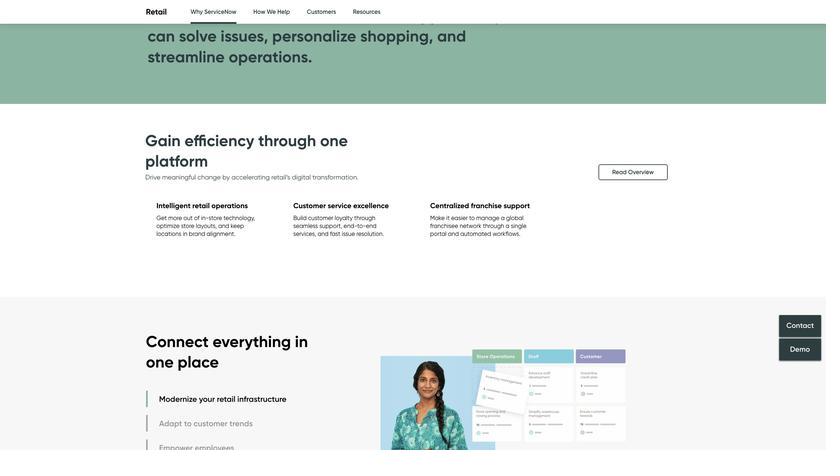 Task type: vqa. For each thing, say whether or not it's contained in the screenshot.
trends
yes



Task type: describe. For each thing, give the bounding box(es) containing it.
accelerating
[[232, 173, 270, 181]]

in-
[[201, 215, 209, 222]]

0 horizontal spatial retail
[[193, 201, 210, 210]]

1 vertical spatial retail
[[217, 394, 236, 404]]

contact link
[[780, 315, 822, 337]]

one for gain efficiency through one platform drive meaningful change by accelerating retail's digital transformation.
[[320, 131, 348, 151]]

personalize
[[272, 26, 357, 46]]

issue
[[342, 230, 355, 237]]

information
[[211, 6, 296, 25]]

read overview
[[613, 169, 654, 176]]

and inside build customer loyalty through seamless support, end-to-end services, and fast issue resolution.
[[318, 230, 329, 237]]

and down suppliers
[[438, 26, 467, 46]]

stores
[[338, 6, 381, 25]]

locations
[[157, 230, 182, 237]]

keep
[[231, 223, 244, 229]]

operations.
[[229, 47, 313, 67]]

loyalty
[[335, 215, 353, 222]]

trends
[[230, 419, 253, 428]]

adapt
[[159, 419, 182, 428]]

it
[[447, 215, 450, 222]]

out
[[184, 215, 193, 222]]

we inside "link"
[[267, 8, 276, 16]]

gain
[[145, 131, 181, 151]]

alignment.
[[207, 230, 236, 237]]

services,
[[294, 230, 317, 237]]

support,
[[320, 223, 343, 229]]

manage
[[477, 215, 500, 222]]

can
[[148, 26, 175, 46]]

modernize
[[159, 394, 197, 404]]

to inside you face high expectations and disruptions. we connect information from stores to suppliers so you can solve issues, personalize shopping, and streamline operations.
[[385, 6, 401, 25]]

digital
[[292, 173, 311, 181]]

gain efficiency through one platform drive meaningful change by accelerating retail's digital transformation.
[[145, 131, 359, 181]]

demo
[[791, 345, 811, 354]]

end
[[366, 223, 377, 229]]

drive
[[145, 173, 161, 181]]

customer inside build customer loyalty through seamless support, end-to-end services, and fast issue resolution.
[[308, 215, 334, 222]]

infrastructure
[[238, 394, 287, 404]]

why servicenow link
[[191, 0, 237, 26]]

0 horizontal spatial store
[[181, 223, 195, 229]]

through inside 'make it easier to manage a global franchisee network through a single portal and automated workflows.'
[[483, 223, 505, 229]]

global
[[507, 215, 524, 222]]

more
[[168, 215, 182, 222]]

technology,
[[224, 215, 255, 222]]

franchisee
[[431, 223, 459, 229]]

shopping,
[[361, 26, 434, 46]]

how we help link
[[254, 0, 290, 24]]

build customer loyalty through seamless support, end-to-end services, and fast issue resolution.
[[294, 215, 384, 237]]

streamline
[[148, 47, 225, 67]]

of
[[194, 215, 200, 222]]

servicenow
[[204, 8, 237, 16]]

adapt to customer trends link
[[146, 415, 288, 432]]

read
[[613, 169, 627, 176]]

make
[[431, 215, 445, 222]]

in inside connect everything in one place
[[295, 332, 308, 351]]

1 vertical spatial a
[[506, 223, 510, 229]]

suppliers
[[404, 6, 471, 25]]

help
[[278, 8, 290, 16]]

to-
[[358, 223, 366, 229]]

service
[[328, 201, 352, 210]]

portal
[[431, 230, 447, 237]]

meaningful
[[162, 173, 196, 181]]

through inside gain efficiency through one platform drive meaningful change by accelerating retail's digital transformation.
[[258, 131, 317, 151]]

you
[[148, 0, 175, 5]]

customers link
[[307, 0, 336, 24]]

single
[[511, 223, 527, 229]]

intelligent
[[157, 201, 191, 210]]

change
[[198, 173, 221, 181]]

connect
[[148, 6, 207, 25]]

connect
[[146, 332, 209, 351]]

resources link
[[353, 0, 381, 24]]

you face high expectations and disruptions. we connect information from stores to suppliers so you can solve issues, personalize shopping, and streamline operations.
[[148, 0, 522, 67]]

customers
[[307, 8, 336, 16]]

customer
[[294, 201, 326, 210]]

read overview link
[[599, 164, 668, 180]]



Task type: locate. For each thing, give the bounding box(es) containing it.
in
[[183, 230, 188, 237], [295, 332, 308, 351]]

to inside 'make it easier to manage a global franchisee network through a single portal and automated workflows.'
[[470, 215, 475, 222]]

connect everything in one place
[[146, 332, 308, 372]]

resolution.
[[357, 230, 384, 237]]

customer
[[308, 215, 334, 222], [194, 419, 228, 428]]

to up network
[[470, 215, 475, 222]]

demo link
[[780, 339, 822, 360]]

customer service excellence
[[294, 201, 389, 210]]

and down support,
[[318, 230, 329, 237]]

you
[[495, 6, 522, 25]]

0 horizontal spatial customer
[[194, 419, 228, 428]]

how
[[254, 8, 266, 16]]

and inside 'make it easier to manage a global franchisee network through a single portal and automated workflows.'
[[449, 230, 459, 237]]

build
[[294, 215, 307, 222]]

disruptions.
[[384, 0, 469, 5]]

0 vertical spatial to
[[385, 6, 401, 25]]

a left global
[[501, 215, 505, 222]]

and down franchisee
[[449, 230, 459, 237]]

0 vertical spatial a
[[501, 215, 505, 222]]

issues,
[[221, 26, 269, 46]]

from
[[300, 6, 334, 25]]

1 vertical spatial customer
[[194, 419, 228, 428]]

1 horizontal spatial customer
[[308, 215, 334, 222]]

high
[[215, 0, 247, 5]]

store down out
[[181, 223, 195, 229]]

2 horizontal spatial to
[[470, 215, 475, 222]]

seamless
[[294, 223, 318, 229]]

1 horizontal spatial store
[[209, 215, 222, 222]]

2 horizontal spatial through
[[483, 223, 505, 229]]

0 vertical spatial customer
[[308, 215, 334, 222]]

0 horizontal spatial we
[[267, 8, 276, 16]]

0 horizontal spatial in
[[183, 230, 188, 237]]

modernize your retail infrastructure link
[[146, 391, 288, 408]]

automated
[[461, 230, 492, 237]]

why servicenow
[[191, 8, 237, 16]]

place
[[178, 352, 219, 372]]

0 vertical spatial one
[[320, 131, 348, 151]]

to inside "link"
[[184, 419, 192, 428]]

excellence
[[354, 201, 389, 210]]

one inside gain efficiency through one platform drive meaningful change by accelerating retail's digital transformation.
[[320, 131, 348, 151]]

we up so at the right of the page
[[473, 0, 497, 5]]

get more out of in-store technology, optimize store layouts, and keep locations in brand alignment.
[[157, 215, 255, 237]]

customer inside "link"
[[194, 419, 228, 428]]

1 vertical spatial through
[[355, 215, 376, 222]]

we
[[473, 0, 497, 5], [267, 8, 276, 16]]

franchise
[[471, 201, 502, 210]]

1 horizontal spatial a
[[506, 223, 510, 229]]

2 vertical spatial through
[[483, 223, 505, 229]]

in inside get more out of in-store technology, optimize store layouts, and keep locations in brand alignment.
[[183, 230, 188, 237]]

we inside you face high expectations and disruptions. we connect information from stores to suppliers so you can solve issues, personalize shopping, and streamline operations.
[[473, 0, 497, 5]]

workflows.
[[493, 230, 521, 237]]

modernize your retail infrastructure
[[159, 394, 287, 404]]

transformation.
[[313, 173, 359, 181]]

0 horizontal spatial a
[[501, 215, 505, 222]]

end-
[[344, 223, 358, 229]]

operations
[[212, 201, 248, 210]]

customer down your
[[194, 419, 228, 428]]

0 vertical spatial we
[[473, 0, 497, 5]]

store
[[209, 215, 222, 222], [181, 223, 195, 229]]

overview
[[629, 169, 654, 176]]

platform
[[145, 151, 208, 171]]

fast
[[330, 230, 341, 237]]

your
[[199, 394, 215, 404]]

layouts,
[[196, 223, 217, 229]]

so
[[475, 6, 491, 25]]

optimize
[[157, 223, 180, 229]]

to up shopping,
[[385, 6, 401, 25]]

1 vertical spatial to
[[470, 215, 475, 222]]

a up workflows.
[[506, 223, 510, 229]]

through inside build customer loyalty through seamless support, end-to-end services, and fast issue resolution.
[[355, 215, 376, 222]]

customer up support,
[[308, 215, 334, 222]]

0 vertical spatial through
[[258, 131, 317, 151]]

network
[[460, 223, 482, 229]]

brand
[[189, 230, 205, 237]]

why
[[191, 8, 203, 16]]

1 horizontal spatial through
[[355, 215, 376, 222]]

contact
[[787, 321, 815, 330]]

2 vertical spatial to
[[184, 419, 192, 428]]

get
[[157, 215, 167, 222]]

and
[[351, 0, 380, 5], [438, 26, 467, 46], [219, 223, 229, 229], [318, 230, 329, 237], [449, 230, 459, 237]]

retail
[[193, 201, 210, 210], [217, 394, 236, 404]]

1 horizontal spatial retail
[[217, 394, 236, 404]]

1 vertical spatial one
[[146, 352, 174, 372]]

we right 'how'
[[267, 8, 276, 16]]

0 vertical spatial retail
[[193, 201, 210, 210]]

retail up in-
[[193, 201, 210, 210]]

to right adapt
[[184, 419, 192, 428]]

1 vertical spatial store
[[181, 223, 195, 229]]

0 vertical spatial in
[[183, 230, 188, 237]]

woman in a blouse next to a screen displaying a workflow for retail store operations and customer care. image
[[381, 323, 626, 450]]

how we help
[[254, 8, 290, 16]]

1 horizontal spatial we
[[473, 0, 497, 5]]

adapt to customer trends
[[159, 419, 253, 428]]

support
[[504, 201, 531, 210]]

centralized franchise support
[[431, 201, 531, 210]]

store up layouts,
[[209, 215, 222, 222]]

0 vertical spatial store
[[209, 215, 222, 222]]

by
[[223, 173, 230, 181]]

1 horizontal spatial in
[[295, 332, 308, 351]]

0 horizontal spatial to
[[184, 419, 192, 428]]

and up alignment.
[[219, 223, 229, 229]]

1 vertical spatial we
[[267, 8, 276, 16]]

one inside connect everything in one place
[[146, 352, 174, 372]]

to
[[385, 6, 401, 25], [470, 215, 475, 222], [184, 419, 192, 428]]

resources
[[353, 8, 381, 16]]

0 horizontal spatial one
[[146, 352, 174, 372]]

0 horizontal spatial through
[[258, 131, 317, 151]]

retail right your
[[217, 394, 236, 404]]

retail
[[146, 7, 167, 17]]

through
[[258, 131, 317, 151], [355, 215, 376, 222], [483, 223, 505, 229]]

everything
[[213, 332, 291, 351]]

1 vertical spatial in
[[295, 332, 308, 351]]

1 horizontal spatial to
[[385, 6, 401, 25]]

intelligent retail operations
[[157, 201, 248, 210]]

one for connect everything in one place
[[146, 352, 174, 372]]

retail's
[[272, 173, 291, 181]]

solve
[[179, 26, 217, 46]]

and up resources
[[351, 0, 380, 5]]

centralized
[[431, 201, 470, 210]]

and inside get more out of in-store technology, optimize store layouts, and keep locations in brand alignment.
[[219, 223, 229, 229]]

easier
[[452, 215, 468, 222]]

1 horizontal spatial one
[[320, 131, 348, 151]]

expectations
[[251, 0, 347, 5]]



